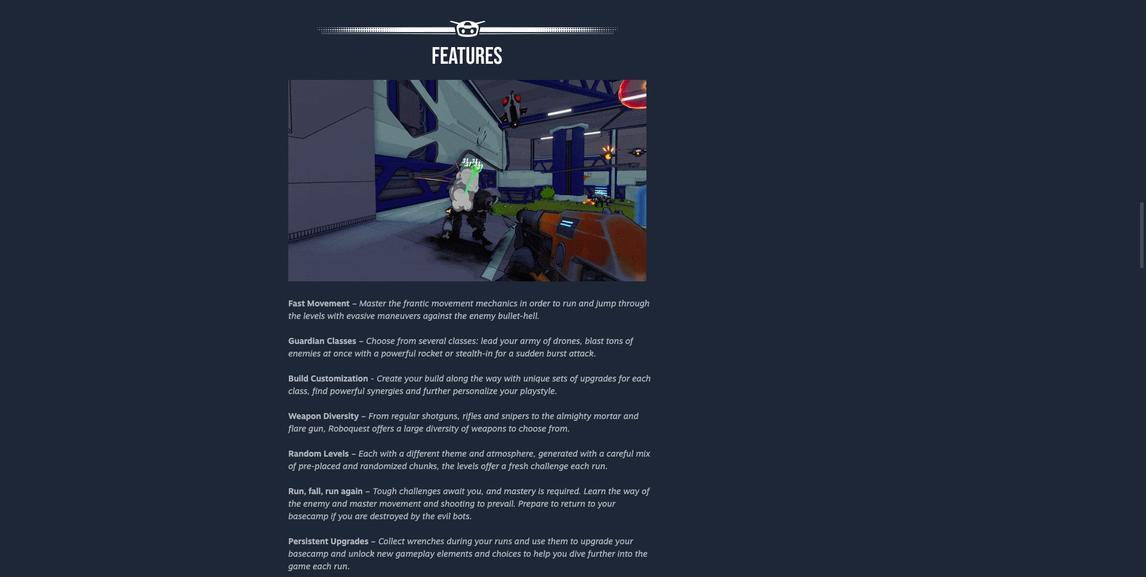 Task type: describe. For each thing, give the bounding box(es) containing it.
evasive
[[346, 311, 375, 321]]

find
[[312, 386, 328, 397]]

levels
[[324, 449, 349, 459]]

prevail.
[[487, 499, 516, 509]]

is
[[538, 487, 544, 497]]

powerful inside choose from several classes: lead your army of drones, blast tons of enemies at once with a powerful rocket or stealth-in for a sudden burst attack.
[[381, 349, 416, 359]]

to down learn on the bottom
[[588, 499, 595, 509]]

guardian
[[288, 336, 325, 346]]

diversity
[[323, 411, 359, 422]]

the down the fast
[[288, 311, 301, 321]]

during
[[447, 537, 472, 547]]

master
[[359, 299, 386, 309]]

burst
[[547, 349, 567, 359]]

flare
[[288, 424, 306, 434]]

weapon
[[288, 411, 321, 422]]

to up choose
[[532, 411, 539, 422]]

fast
[[288, 299, 305, 309]]

unlock
[[348, 549, 374, 560]]

them
[[548, 537, 568, 547]]

your up snipers
[[500, 386, 518, 397]]

weapons
[[471, 424, 506, 434]]

help
[[533, 549, 550, 560]]

challenges
[[399, 487, 441, 497]]

sets
[[552, 374, 568, 384]]

from
[[397, 336, 416, 346]]

your up into
[[615, 537, 633, 547]]

bots.
[[453, 512, 472, 522]]

enemies
[[288, 349, 321, 359]]

your inside choose from several classes: lead your army of drones, blast tons of enemies at once with a powerful rocket or stealth-in for a sudden burst attack.
[[500, 336, 518, 346]]

a left 'different'
[[399, 449, 404, 459]]

hell.
[[523, 311, 540, 321]]

unique
[[523, 374, 550, 384]]

large
[[404, 424, 424, 434]]

persistent upgrades –
[[288, 537, 378, 547]]

basecamp inside tough challenges await you, and mastery is required. learn the way of the enemy and master movement and shooting to prevail. prepare to return to your basecamp if you are destroyed by the evil bots.
[[288, 512, 328, 522]]

through
[[618, 299, 650, 309]]

random levels –
[[288, 449, 359, 459]]

fall,
[[308, 487, 323, 497]]

attack.
[[569, 349, 596, 359]]

tons
[[606, 336, 623, 346]]

1 vertical spatial run
[[325, 487, 339, 497]]

shooting
[[441, 499, 475, 509]]

evil
[[437, 512, 451, 522]]

runs
[[495, 537, 512, 547]]

choose from several classes: lead your army of drones, blast tons of enemies at once with a powerful rocket or stealth-in for a sudden burst attack.
[[288, 336, 633, 359]]

with inside the create your build along the way with unique sets of upgrades for each class, find powerful synergies and further personalize your playstyle.
[[504, 374, 521, 384]]

a right offer
[[501, 462, 506, 472]]

run inside master the frantic movement mechanics in order to run and jump through the levels with evasive maneuvers against the enemy bullet-hell.
[[563, 299, 576, 309]]

are
[[355, 512, 368, 522]]

each with a different theme and atmosphere, generated with a careful mix of pre-placed and randomized chunks, the levels offer a fresh challenge each run.
[[288, 449, 650, 472]]

wrenches
[[407, 537, 444, 547]]

different
[[406, 449, 440, 459]]

you,
[[467, 487, 484, 497]]

by
[[411, 512, 420, 522]]

of up burst
[[543, 336, 551, 346]]

from regular shotguns, rifles and snipers to the almighty mortar and flare gun, roboquest offers a large diversity of weapons to choose from.
[[288, 411, 639, 434]]

game
[[288, 562, 310, 572]]

upgrades
[[331, 537, 368, 547]]

mortar
[[594, 411, 621, 422]]

movement inside tough challenges await you, and mastery is required. learn the way of the enemy and master movement and shooting to prevail. prepare to return to your basecamp if you are destroyed by the evil bots.
[[379, 499, 421, 509]]

create
[[377, 374, 402, 384]]

randomized
[[360, 462, 407, 472]]

gun,
[[309, 424, 326, 434]]

further inside the create your build along the way with unique sets of upgrades for each class, find powerful synergies and further personalize your playstyle.
[[423, 386, 451, 397]]

fast movement –
[[288, 299, 359, 309]]

and up prevail.
[[486, 487, 501, 497]]

way inside the create your build along the way with unique sets of upgrades for each class, find powerful synergies and further personalize your playstyle.
[[486, 374, 502, 384]]

the inside the create your build along the way with unique sets of upgrades for each class, find powerful synergies and further personalize your playstyle.
[[471, 374, 483, 384]]

the right learn on the bottom
[[608, 487, 621, 497]]

into
[[618, 549, 633, 560]]

destroyed
[[370, 512, 408, 522]]

to inside master the frantic movement mechanics in order to run and jump through the levels with evasive maneuvers against the enemy bullet-hell.
[[553, 299, 560, 309]]

the right against
[[454, 311, 467, 321]]

regular
[[391, 411, 419, 422]]

you inside tough challenges await you, and mastery is required. learn the way of the enemy and master movement and shooting to prevail. prepare to return to your basecamp if you are destroyed by the evil bots.
[[338, 512, 353, 522]]

powerful inside the create your build along the way with unique sets of upgrades for each class, find powerful synergies and further personalize your playstyle.
[[330, 386, 365, 397]]

and up if
[[332, 499, 347, 509]]

master the frantic movement mechanics in order to run and jump through the levels with evasive maneuvers against the enemy bullet-hell.
[[288, 299, 650, 321]]

– up "master"
[[365, 487, 370, 497]]

theme
[[442, 449, 467, 459]]

several
[[419, 336, 446, 346]]

of inside 'each with a different theme and atmosphere, generated with a careful mix of pre-placed and randomized chunks, the levels offer a fresh challenge each run.'
[[288, 462, 296, 472]]

class,
[[288, 386, 310, 397]]

synergies
[[367, 386, 403, 397]]

tough challenges await you, and mastery is required. learn the way of the enemy and master movement and shooting to prevail. prepare to return to your basecamp if you are destroyed by the evil bots.
[[288, 487, 649, 522]]

atmosphere,
[[487, 449, 536, 459]]

for inside choose from several classes: lead your army of drones, blast tons of enemies at once with a powerful rocket or stealth-in for a sudden burst attack.
[[495, 349, 506, 359]]

and up offer
[[469, 449, 484, 459]]

levels inside 'each with a different theme and atmosphere, generated with a careful mix of pre-placed and randomized chunks, the levels offer a fresh challenge each run.'
[[457, 462, 479, 472]]

of inside the from regular shotguns, rifles and snipers to the almighty mortar and flare gun, roboquest offers a large diversity of weapons to choose from.
[[461, 424, 469, 434]]

each inside collect wrenches during your runs and use them to upgrade your basecamp and unlock new gameplay elements and choices to help you dive further into the game each run.
[[313, 562, 332, 572]]

elements
[[437, 549, 472, 560]]

gameplay
[[396, 549, 435, 560]]

a left "sudden"
[[509, 349, 514, 359]]

required.
[[547, 487, 581, 497]]

new
[[377, 549, 393, 560]]

order
[[529, 299, 550, 309]]

of inside tough challenges await you, and mastery is required. learn the way of the enemy and master movement and shooting to prevail. prepare to return to your basecamp if you are destroyed by the evil bots.
[[642, 487, 649, 497]]

offers
[[372, 424, 394, 434]]

of inside the create your build along the way with unique sets of upgrades for each class, find powerful synergies and further personalize your playstyle.
[[570, 374, 578, 384]]

– for levels
[[351, 449, 356, 459]]

and down challenges
[[423, 499, 438, 509]]

to left help
[[523, 549, 531, 560]]

along
[[446, 374, 468, 384]]



Task type: locate. For each thing, give the bounding box(es) containing it.
to down required.
[[551, 499, 559, 509]]

basecamp down the persistent
[[288, 549, 328, 560]]

and left choices
[[475, 549, 490, 560]]

guardian classes –
[[288, 336, 366, 346]]

0 vertical spatial movement
[[431, 299, 473, 309]]

in up hell.
[[520, 299, 527, 309]]

you right if
[[338, 512, 353, 522]]

powerful down from
[[381, 349, 416, 359]]

movement up destroyed
[[379, 499, 421, 509]]

1 horizontal spatial way
[[623, 487, 639, 497]]

build
[[425, 374, 444, 384]]

0 horizontal spatial run
[[325, 487, 339, 497]]

snipers
[[501, 411, 529, 422]]

1 vertical spatial for
[[619, 374, 630, 384]]

each inside 'each with a different theme and atmosphere, generated with a careful mix of pre-placed and randomized chunks, the levels offer a fresh challenge each run.'
[[571, 462, 589, 472]]

way right learn on the bottom
[[623, 487, 639, 497]]

0 horizontal spatial way
[[486, 374, 502, 384]]

– left from
[[361, 411, 366, 422]]

with right once
[[355, 349, 371, 359]]

diversity
[[426, 424, 459, 434]]

in inside master the frantic movement mechanics in order to run and jump through the levels with evasive maneuvers against the enemy bullet-hell.
[[520, 299, 527, 309]]

1 horizontal spatial in
[[520, 299, 527, 309]]

enemy inside tough challenges await you, and mastery is required. learn the way of the enemy and master movement and shooting to prevail. prepare to return to your basecamp if you are destroyed by the evil bots.
[[303, 499, 330, 509]]

generated
[[538, 449, 578, 459]]

movement
[[307, 299, 350, 309]]

you down them
[[553, 549, 567, 560]]

0 vertical spatial enemy
[[469, 311, 496, 321]]

fresh
[[509, 462, 528, 472]]

the right by
[[422, 512, 435, 522]]

against
[[423, 311, 452, 321]]

customization
[[311, 374, 368, 384]]

powerful down customization
[[330, 386, 365, 397]]

run,
[[288, 487, 306, 497]]

1 basecamp from the top
[[288, 512, 328, 522]]

frantic
[[403, 299, 429, 309]]

from.
[[549, 424, 570, 434]]

2 basecamp from the top
[[288, 549, 328, 560]]

learn
[[584, 487, 606, 497]]

0 vertical spatial run.
[[592, 462, 608, 472]]

1 vertical spatial run.
[[334, 562, 350, 572]]

movement up against
[[431, 299, 473, 309]]

once
[[333, 349, 352, 359]]

0 vertical spatial levels
[[303, 311, 325, 321]]

1 horizontal spatial levels
[[457, 462, 479, 472]]

–
[[352, 299, 357, 309], [359, 336, 364, 346], [361, 411, 366, 422], [351, 449, 356, 459], [365, 487, 370, 497], [371, 537, 376, 547]]

levels down the fast movement –
[[303, 311, 325, 321]]

in inside choose from several classes: lead your army of drones, blast tons of enemies at once with a powerful rocket or stealth-in for a sudden burst attack.
[[486, 349, 493, 359]]

create your build along the way with unique sets of upgrades for each class, find powerful synergies and further personalize your playstyle.
[[288, 374, 651, 397]]

with right generated
[[580, 449, 597, 459]]

your inside tough challenges await you, and mastery is required. learn the way of the enemy and master movement and shooting to prevail. prepare to return to your basecamp if you are destroyed by the evil bots.
[[598, 499, 616, 509]]

mix
[[636, 449, 650, 459]]

challenge
[[531, 462, 568, 472]]

levels
[[303, 311, 325, 321], [457, 462, 479, 472]]

0 vertical spatial run
[[563, 299, 576, 309]]

0 horizontal spatial for
[[495, 349, 506, 359]]

-
[[371, 374, 374, 384]]

rifles
[[462, 411, 482, 422]]

offer
[[481, 462, 499, 472]]

collect
[[378, 537, 405, 547]]

for inside the create your build along the way with unique sets of upgrades for each class, find powerful synergies and further personalize your playstyle.
[[619, 374, 630, 384]]

or
[[445, 349, 453, 359]]

to down snipers
[[509, 424, 516, 434]]

0 vertical spatial further
[[423, 386, 451, 397]]

blast
[[585, 336, 604, 346]]

of down rifles
[[461, 424, 469, 434]]

1 horizontal spatial movement
[[431, 299, 473, 309]]

each
[[359, 449, 378, 459]]

run. down careful
[[592, 462, 608, 472]]

1 horizontal spatial powerful
[[381, 349, 416, 359]]

and up regular
[[406, 386, 421, 397]]

basecamp inside collect wrenches during your runs and use them to upgrade your basecamp and unlock new gameplay elements and choices to help you dive further into the game each run.
[[288, 549, 328, 560]]

1 vertical spatial powerful
[[330, 386, 365, 397]]

and up weapons
[[484, 411, 499, 422]]

return
[[561, 499, 585, 509]]

– for movement
[[352, 299, 357, 309]]

– for diversity
[[361, 411, 366, 422]]

to down you,
[[477, 499, 485, 509]]

mastery
[[504, 487, 536, 497]]

with inside master the frantic movement mechanics in order to run and jump through the levels with evasive maneuvers against the enemy bullet-hell.
[[327, 311, 344, 321]]

0 horizontal spatial each
[[313, 562, 332, 572]]

1 vertical spatial in
[[486, 349, 493, 359]]

in down lead
[[486, 349, 493, 359]]

for right upgrades
[[619, 374, 630, 384]]

classes:
[[448, 336, 479, 346]]

1 horizontal spatial enemy
[[469, 311, 496, 321]]

placed
[[315, 462, 340, 472]]

and down levels
[[343, 462, 358, 472]]

for
[[495, 349, 506, 359], [619, 374, 630, 384]]

await
[[443, 487, 465, 497]]

1 vertical spatial movement
[[379, 499, 421, 509]]

of left pre-
[[288, 462, 296, 472]]

and right mortar
[[623, 411, 639, 422]]

0 horizontal spatial in
[[486, 349, 493, 359]]

– for classes
[[359, 336, 364, 346]]

your right lead
[[500, 336, 518, 346]]

of
[[543, 336, 551, 346], [625, 336, 633, 346], [570, 374, 578, 384], [461, 424, 469, 434], [288, 462, 296, 472], [642, 487, 649, 497]]

stealth-
[[456, 349, 486, 359]]

maneuvers
[[377, 311, 421, 321]]

persistent
[[288, 537, 328, 547]]

the inside 'each with a different theme and atmosphere, generated with a careful mix of pre-placed and randomized chunks, the levels offer a fresh challenge each run.'
[[442, 462, 455, 472]]

basecamp left if
[[288, 512, 328, 522]]

of right sets
[[570, 374, 578, 384]]

run. down unlock
[[334, 562, 350, 572]]

drones,
[[553, 336, 583, 346]]

run. inside 'each with a different theme and atmosphere, generated with a careful mix of pre-placed and randomized chunks, the levels offer a fresh challenge each run.'
[[592, 462, 608, 472]]

a left careful
[[599, 449, 604, 459]]

weapon diversity –
[[288, 411, 369, 422]]

the inside collect wrenches during your runs and use them to upgrade your basecamp and unlock new gameplay elements and choices to help you dive further into the game each run.
[[635, 549, 648, 560]]

each
[[632, 374, 651, 384], [571, 462, 589, 472], [313, 562, 332, 572]]

roboquest
[[328, 424, 370, 434]]

0 vertical spatial basecamp
[[288, 512, 328, 522]]

0 horizontal spatial powerful
[[330, 386, 365, 397]]

shotguns,
[[422, 411, 460, 422]]

chunks,
[[409, 462, 440, 472]]

1 vertical spatial you
[[553, 549, 567, 560]]

upgrades
[[580, 374, 616, 384]]

classes
[[327, 336, 356, 346]]

rocket
[[418, 349, 443, 359]]

0 horizontal spatial run.
[[334, 562, 350, 572]]

your left build
[[404, 374, 422, 384]]

random
[[288, 449, 321, 459]]

way up personalize
[[486, 374, 502, 384]]

0 vertical spatial each
[[632, 374, 651, 384]]

the inside the from regular shotguns, rifles and snipers to the almighty mortar and flare gun, roboquest offers a large diversity of weapons to choose from.
[[542, 411, 554, 422]]

1 vertical spatial levels
[[457, 462, 479, 472]]

1 vertical spatial each
[[571, 462, 589, 472]]

1 vertical spatial further
[[588, 549, 615, 560]]

basecamp
[[288, 512, 328, 522], [288, 549, 328, 560]]

from
[[369, 411, 389, 422]]

of down mix
[[642, 487, 649, 497]]

0 horizontal spatial levels
[[303, 311, 325, 321]]

0 vertical spatial for
[[495, 349, 506, 359]]

further down upgrade
[[588, 549, 615, 560]]

enemy
[[469, 311, 496, 321], [303, 499, 330, 509]]

to up dive
[[570, 537, 578, 547]]

with up the randomized
[[380, 449, 397, 459]]

choices
[[492, 549, 521, 560]]

further down build
[[423, 386, 451, 397]]

each inside the create your build along the way with unique sets of upgrades for each class, find powerful synergies and further personalize your playstyle.
[[632, 374, 651, 384]]

upgrade
[[581, 537, 613, 547]]

to right order
[[553, 299, 560, 309]]

1 horizontal spatial run
[[563, 299, 576, 309]]

build
[[288, 374, 308, 384]]

enemy down mechanics
[[469, 311, 496, 321]]

build customization -
[[288, 374, 377, 384]]

1 vertical spatial enemy
[[303, 499, 330, 509]]

0 horizontal spatial further
[[423, 386, 451, 397]]

further inside collect wrenches during your runs and use them to upgrade your basecamp and unlock new gameplay elements and choices to help you dive further into the game each run.
[[588, 549, 615, 560]]

pre-
[[298, 462, 315, 472]]

each right upgrades
[[632, 374, 651, 384]]

the right into
[[635, 549, 648, 560]]

way inside tough challenges await you, and mastery is required. learn the way of the enemy and master movement and shooting to prevail. prepare to return to your basecamp if you are destroyed by the evil bots.
[[623, 487, 639, 497]]

– for upgrades
[[371, 537, 376, 547]]

0 horizontal spatial you
[[338, 512, 353, 522]]

0 horizontal spatial enemy
[[303, 499, 330, 509]]

choose
[[366, 336, 395, 346]]

with
[[327, 311, 344, 321], [355, 349, 371, 359], [504, 374, 521, 384], [380, 449, 397, 459], [580, 449, 597, 459]]

collect wrenches during your runs and use them to upgrade your basecamp and unlock new gameplay elements and choices to help you dive further into the game each run.
[[288, 537, 648, 572]]

movement
[[431, 299, 473, 309], [379, 499, 421, 509]]

the up from. at the left of page
[[542, 411, 554, 422]]

again
[[341, 487, 363, 497]]

0 vertical spatial powerful
[[381, 349, 416, 359]]

you
[[338, 512, 353, 522], [553, 549, 567, 560]]

your left runs
[[474, 537, 492, 547]]

the up personalize
[[471, 374, 483, 384]]

a down regular
[[396, 424, 401, 434]]

way
[[486, 374, 502, 384], [623, 487, 639, 497]]

tough
[[373, 487, 397, 497]]

run right order
[[563, 299, 576, 309]]

a down the choose
[[374, 349, 379, 359]]

1 vertical spatial way
[[623, 487, 639, 497]]

0 horizontal spatial movement
[[379, 499, 421, 509]]

bullet-
[[498, 311, 523, 321]]

levels inside master the frantic movement mechanics in order to run and jump through the levels with evasive maneuvers against the enemy bullet-hell.
[[303, 311, 325, 321]]

with inside choose from several classes: lead your army of drones, blast tons of enemies at once with a powerful rocket or stealth-in for a sudden burst attack.
[[355, 349, 371, 359]]

each down generated
[[571, 462, 589, 472]]

army
[[520, 336, 541, 346]]

1 horizontal spatial you
[[553, 549, 567, 560]]

– left each
[[351, 449, 356, 459]]

prepare
[[518, 499, 549, 509]]

and down persistent upgrades –
[[331, 549, 346, 560]]

run right fall,
[[325, 487, 339, 497]]

the
[[388, 299, 401, 309], [288, 311, 301, 321], [454, 311, 467, 321], [471, 374, 483, 384], [542, 411, 554, 422], [442, 462, 455, 472], [608, 487, 621, 497], [288, 499, 301, 509], [422, 512, 435, 522], [635, 549, 648, 560]]

levels down theme
[[457, 462, 479, 472]]

0 vertical spatial you
[[338, 512, 353, 522]]

lead
[[481, 336, 498, 346]]

enemy down fall,
[[303, 499, 330, 509]]

almighty
[[557, 411, 591, 422]]

run
[[563, 299, 576, 309], [325, 487, 339, 497]]

of right tons
[[625, 336, 633, 346]]

your
[[500, 336, 518, 346], [404, 374, 422, 384], [500, 386, 518, 397], [598, 499, 616, 509], [474, 537, 492, 547], [615, 537, 633, 547]]

each right game
[[313, 562, 332, 572]]

0 vertical spatial way
[[486, 374, 502, 384]]

a inside the from regular shotguns, rifles and snipers to the almighty mortar and flare gun, roboquest offers a large diversity of weapons to choose from.
[[396, 424, 401, 434]]

with down movement
[[327, 311, 344, 321]]

– up evasive
[[352, 299, 357, 309]]

1 horizontal spatial each
[[571, 462, 589, 472]]

1 horizontal spatial further
[[588, 549, 615, 560]]

1 horizontal spatial for
[[619, 374, 630, 384]]

the up maneuvers
[[388, 299, 401, 309]]

and left use
[[514, 537, 530, 547]]

you inside collect wrenches during your runs and use them to upgrade your basecamp and unlock new gameplay elements and choices to help you dive further into the game each run.
[[553, 549, 567, 560]]

movement inside master the frantic movement mechanics in order to run and jump through the levels with evasive maneuvers against the enemy bullet-hell.
[[431, 299, 473, 309]]

and inside the create your build along the way with unique sets of upgrades for each class, find powerful synergies and further personalize your playstyle.
[[406, 386, 421, 397]]

2 horizontal spatial each
[[632, 374, 651, 384]]

0 vertical spatial in
[[520, 299, 527, 309]]

enemy inside master the frantic movement mechanics in order to run and jump through the levels with evasive maneuvers against the enemy bullet-hell.
[[469, 311, 496, 321]]

to
[[553, 299, 560, 309], [532, 411, 539, 422], [509, 424, 516, 434], [477, 499, 485, 509], [551, 499, 559, 509], [588, 499, 595, 509], [570, 537, 578, 547], [523, 549, 531, 560]]

powerful
[[381, 349, 416, 359], [330, 386, 365, 397]]

the down theme
[[442, 462, 455, 472]]

– left the choose
[[359, 336, 364, 346]]

and inside master the frantic movement mechanics in order to run and jump through the levels with evasive maneuvers against the enemy bullet-hell.
[[579, 299, 594, 309]]

for down lead
[[495, 349, 506, 359]]

if
[[331, 512, 336, 522]]

– up unlock
[[371, 537, 376, 547]]

and left the jump
[[579, 299, 594, 309]]

1 vertical spatial basecamp
[[288, 549, 328, 560]]

run. inside collect wrenches during your runs and use them to upgrade your basecamp and unlock new gameplay elements and choices to help you dive further into the game each run.
[[334, 562, 350, 572]]

your down learn on the bottom
[[598, 499, 616, 509]]

with left unique
[[504, 374, 521, 384]]

personalize
[[453, 386, 498, 397]]

2 vertical spatial each
[[313, 562, 332, 572]]

the down run,
[[288, 499, 301, 509]]

1 horizontal spatial run.
[[592, 462, 608, 472]]



Task type: vqa. For each thing, say whether or not it's contained in the screenshot.
the right >
no



